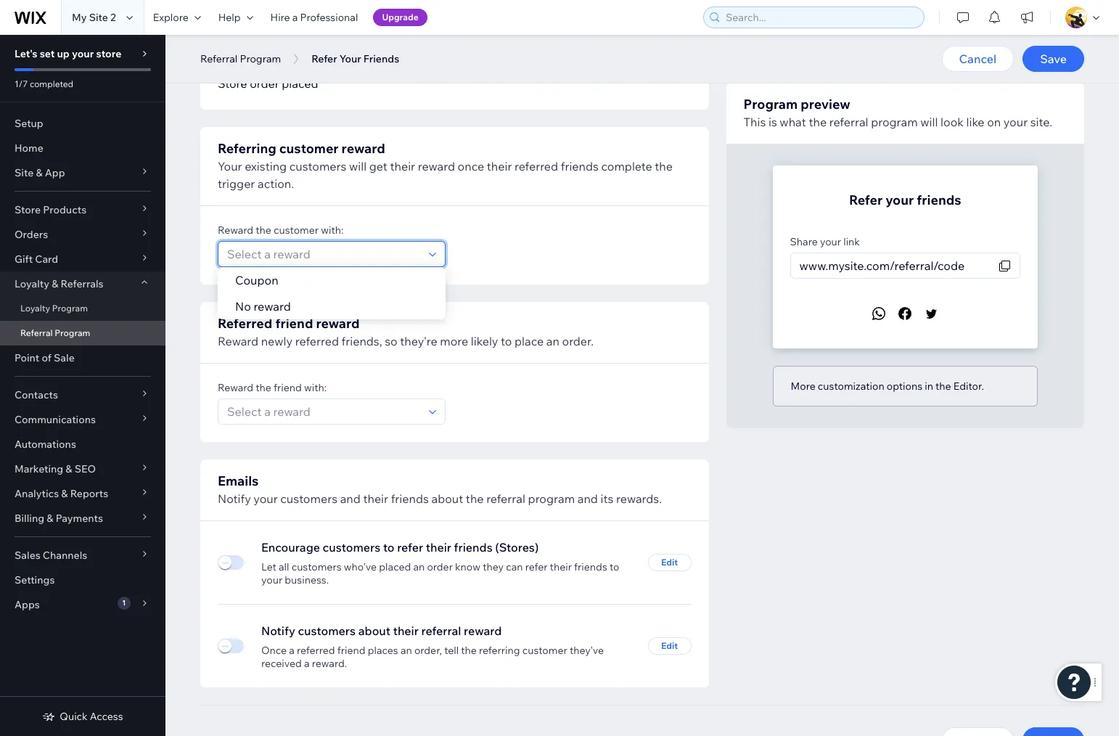 Task type: describe. For each thing, give the bounding box(es) containing it.
products
[[43, 203, 87, 216]]

place
[[515, 334, 544, 349]]

their down "emails notify your customers and their friends about the referral program and its rewards." on the bottom
[[426, 540, 452, 555]]

marketing
[[15, 463, 63, 476]]

cancel button
[[942, 46, 1014, 72]]

referral program link
[[0, 321, 166, 346]]

gift
[[15, 253, 33, 266]]

reward trigger: store order placed
[[218, 57, 318, 91]]

customers inside notify customers about their referral reward once a referred friend places an order, tell the referring customer they've received a reward.
[[298, 624, 356, 638]]

of
[[42, 351, 51, 365]]

sales
[[15, 549, 40, 562]]

your up share your link field
[[886, 192, 914, 208]]

2 and from the left
[[578, 492, 598, 506]]

settings link
[[0, 568, 166, 593]]

up
[[57, 47, 70, 60]]

help button
[[210, 0, 262, 35]]

store products button
[[0, 198, 166, 222]]

referred inside referring customer reward your existing customers will get their reward once their referred friends complete the trigger action.
[[515, 159, 558, 174]]

customers inside referring customer reward your existing customers will get their reward once their referred friends complete the trigger action.
[[290, 159, 347, 174]]

settings
[[15, 574, 55, 587]]

on
[[988, 115, 1001, 129]]

order inside encourage customers to refer their friends (stores) let all customers who've placed an order know they can refer their friends to your business.
[[427, 561, 453, 574]]

they're
[[400, 334, 438, 349]]

about inside notify customers about their referral reward once a referred friend places an order, tell the referring customer they've received a reward.
[[358, 624, 391, 638]]

hire a professional link
[[262, 0, 367, 35]]

loyalty program
[[20, 303, 88, 314]]

automations link
[[0, 432, 166, 457]]

automations
[[15, 438, 76, 451]]

your inside button
[[340, 52, 361, 65]]

referrals
[[61, 277, 104, 290]]

Share your link field
[[796, 253, 994, 278]]

referral for referral program link
[[20, 327, 53, 338]]

list box containing coupon
[[218, 267, 446, 319]]

the right the in
[[936, 380, 952, 393]]

the down newly in the left of the page
[[256, 381, 271, 394]]

more
[[440, 334, 468, 349]]

edit for notify customers about their referral reward
[[661, 640, 678, 651]]

site & app
[[15, 166, 65, 179]]

editor.
[[954, 380, 984, 393]]

sales channels button
[[0, 543, 166, 568]]

set
[[40, 47, 55, 60]]

gift card button
[[0, 247, 166, 272]]

quick access button
[[42, 710, 123, 723]]

refer for refer your friends
[[850, 192, 883, 208]]

an inside encourage customers to refer their friends (stores) let all customers who've placed an order know they can refer their friends to your business.
[[413, 561, 425, 574]]

1/7 completed
[[15, 78, 73, 89]]

referral program button
[[193, 48, 288, 70]]

referred friend reward reward newly referred friends, so they're more likely to place an order.
[[218, 315, 594, 349]]

loyalty program link
[[0, 296, 166, 321]]

point
[[15, 351, 39, 365]]

an inside referred friend reward reward newly referred friends, so they're more likely to place an order.
[[547, 334, 560, 349]]

customers inside "emails notify your customers and their friends about the referral program and its rewards."
[[280, 492, 338, 506]]

referral inside notify customers about their referral reward once a referred friend places an order, tell the referring customer they've received a reward.
[[422, 624, 461, 638]]

link
[[844, 235, 860, 248]]

quick access
[[60, 710, 123, 723]]

no reward
[[235, 299, 291, 314]]

point of sale
[[15, 351, 75, 365]]

more customization options in the editor.
[[791, 380, 984, 393]]

referral program for referral program button
[[200, 52, 281, 65]]

they
[[483, 561, 504, 574]]

friend inside referred friend reward reward newly referred friends, so they're more likely to place an order.
[[275, 315, 313, 332]]

upgrade
[[382, 12, 419, 23]]

your left the link
[[820, 235, 842, 248]]

placed inside reward trigger: store order placed
[[282, 76, 318, 91]]

once
[[261, 644, 287, 657]]

reward inside referred friend reward reward newly referred friends, so they're more likely to place an order.
[[316, 315, 360, 332]]

contacts button
[[0, 383, 166, 407]]

look
[[941, 115, 964, 129]]

places
[[368, 644, 398, 657]]

payments
[[56, 512, 103, 525]]

the down the action.
[[256, 224, 271, 237]]

program inside program preview this is what the referral program will look like on your site.
[[871, 115, 918, 129]]

program for referral program button
[[240, 52, 281, 65]]

coupon
[[235, 273, 279, 288]]

their right get at top left
[[390, 159, 415, 174]]

communications button
[[0, 407, 166, 432]]

loyalty & referrals
[[15, 277, 104, 290]]

friends,
[[342, 334, 382, 349]]

tell
[[444, 644, 459, 657]]

store products
[[15, 203, 87, 216]]

refer your friends
[[850, 192, 962, 208]]

order inside reward trigger: store order placed
[[250, 76, 279, 91]]

Search... field
[[722, 7, 920, 28]]

1 vertical spatial customer
[[274, 224, 319, 237]]

is
[[769, 115, 778, 129]]

2
[[110, 11, 116, 24]]

marketing & seo
[[15, 463, 96, 476]]

action.
[[258, 176, 294, 191]]

reward for friend
[[218, 381, 253, 394]]

will inside program preview this is what the referral program will look like on your site.
[[921, 115, 938, 129]]

an inside notify customers about their referral reward once a referred friend places an order, tell the referring customer they've received a reward.
[[401, 644, 412, 657]]

a right once
[[289, 644, 295, 657]]

received
[[261, 657, 302, 670]]

their inside "emails notify your customers and their friends about the referral program and its rewards."
[[363, 492, 389, 506]]

my
[[72, 11, 87, 24]]

emails notify your customers and their friends about the referral program and its rewards.
[[218, 473, 662, 506]]

reward right no
[[254, 299, 291, 314]]

& for site
[[36, 166, 43, 179]]

placed inside encourage customers to refer their friends (stores) let all customers who've placed an order know they can refer their friends to your business.
[[379, 561, 411, 574]]

all
[[279, 561, 289, 574]]

& for loyalty
[[52, 277, 58, 290]]

store
[[96, 47, 122, 60]]

access
[[90, 710, 123, 723]]

1 vertical spatial friend
[[274, 381, 302, 394]]

quick
[[60, 710, 88, 723]]

site.
[[1031, 115, 1053, 129]]

program for loyalty program link
[[52, 303, 88, 314]]

emails
[[218, 473, 259, 489]]

order,
[[415, 644, 442, 657]]

hire a professional
[[271, 11, 358, 24]]

let's set up your store
[[15, 47, 122, 60]]

analytics
[[15, 487, 59, 500]]

to inside referred friend reward reward newly referred friends, so they're more likely to place an order.
[[501, 334, 512, 349]]

reward inside notify customers about their referral reward once a referred friend places an order, tell the referring customer they've received a reward.
[[464, 624, 502, 638]]

what
[[780, 115, 807, 129]]

1 vertical spatial refer
[[525, 561, 548, 574]]

with: for friend
[[304, 381, 327, 394]]

1
[[122, 598, 126, 608]]

reports
[[70, 487, 108, 500]]

gift card
[[15, 253, 58, 266]]



Task type: vqa. For each thing, say whether or not it's contained in the screenshot.
Import in "button"
no



Task type: locate. For each thing, give the bounding box(es) containing it.
customer inside notify customers about their referral reward once a referred friend places an order, tell the referring customer they've received a reward.
[[523, 644, 568, 657]]

2 vertical spatial customer
[[523, 644, 568, 657]]

referral up (stores)
[[487, 492, 526, 506]]

reward.
[[312, 657, 347, 670]]

friend inside notify customers about their referral reward once a referred friend places an order, tell the referring customer they've received a reward.
[[337, 644, 366, 657]]

0 vertical spatial edit
[[661, 557, 678, 568]]

1 horizontal spatial site
[[89, 11, 108, 24]]

your up trigger
[[218, 159, 242, 174]]

about up places
[[358, 624, 391, 638]]

1 horizontal spatial placed
[[379, 561, 411, 574]]

analytics & reports
[[15, 487, 108, 500]]

referral inside "sidebar" element
[[20, 327, 53, 338]]

& left reports on the bottom left of page
[[61, 487, 68, 500]]

loyalty for loyalty & referrals
[[15, 277, 49, 290]]

1 vertical spatial site
[[15, 166, 34, 179]]

customers up encourage
[[280, 492, 338, 506]]

4 reward from the top
[[218, 381, 253, 394]]

home link
[[0, 136, 166, 160]]

1 horizontal spatial referral
[[200, 52, 238, 65]]

refer right can
[[525, 561, 548, 574]]

1 vertical spatial program
[[528, 492, 575, 506]]

0 vertical spatial order
[[250, 76, 279, 91]]

know
[[455, 561, 481, 574]]

reward for customer
[[218, 224, 253, 237]]

refer inside button
[[312, 52, 337, 65]]

home
[[15, 142, 43, 155]]

1/7
[[15, 78, 28, 89]]

refer up the link
[[850, 192, 883, 208]]

0 vertical spatial referred
[[515, 159, 558, 174]]

referral
[[830, 115, 869, 129], [487, 492, 526, 506], [422, 624, 461, 638]]

your inside "emails notify your customers and their friends about the referral program and its rewards."
[[254, 492, 278, 506]]

0 vertical spatial with:
[[321, 224, 344, 237]]

channels
[[43, 549, 87, 562]]

0 vertical spatial placed
[[282, 76, 318, 91]]

edit button for notify customers about their referral reward
[[648, 638, 692, 655]]

marketing & seo button
[[0, 457, 166, 481]]

customers up the reward.
[[298, 624, 356, 638]]

refer for refer your friends
[[312, 52, 337, 65]]

customers up the action.
[[290, 159, 347, 174]]

1 vertical spatial about
[[358, 624, 391, 638]]

seo
[[75, 463, 96, 476]]

an left order,
[[401, 644, 412, 657]]

your left friends
[[340, 52, 361, 65]]

1 horizontal spatial refer
[[850, 192, 883, 208]]

0 horizontal spatial about
[[358, 624, 391, 638]]

notify customers about their referral reward once a referred friend places an order, tell the referring customer they've received a reward.
[[261, 624, 604, 670]]

reward inside referred friend reward reward newly referred friends, so they're more likely to place an order.
[[218, 334, 259, 349]]

0 horizontal spatial site
[[15, 166, 34, 179]]

0 horizontal spatial refer
[[397, 540, 423, 555]]

program down loyalty & referrals
[[52, 303, 88, 314]]

0 vertical spatial friend
[[275, 315, 313, 332]]

a left the reward.
[[304, 657, 310, 670]]

customers up who've at bottom left
[[323, 540, 381, 555]]

the inside notify customers about their referral reward once a referred friend places an order, tell the referring customer they've received a reward.
[[461, 644, 477, 657]]

share your link
[[790, 235, 860, 248]]

1 vertical spatial referred
[[295, 334, 339, 349]]

2 vertical spatial friend
[[337, 644, 366, 657]]

1 vertical spatial edit button
[[648, 638, 692, 655]]

1 vertical spatial store
[[15, 203, 41, 216]]

0 vertical spatial edit button
[[648, 554, 692, 571]]

& for billing
[[47, 512, 53, 525]]

reward the customer with:
[[218, 224, 344, 237]]

1 and from the left
[[340, 492, 361, 506]]

notify inside "emails notify your customers and their friends about the referral program and its rewards."
[[218, 492, 251, 506]]

and
[[340, 492, 361, 506], [578, 492, 598, 506]]

your inside program preview this is what the referral program will look like on your site.
[[1004, 115, 1028, 129]]

0 horizontal spatial refer
[[312, 52, 337, 65]]

Reward the customer with: field
[[223, 242, 425, 266]]

reward up get at top left
[[342, 140, 385, 157]]

friend up "reward the friend with:" field at the bottom left
[[274, 381, 302, 394]]

and left its
[[578, 492, 598, 506]]

reward inside reward trigger: store order placed
[[218, 57, 253, 70]]

an right the place
[[547, 334, 560, 349]]

customers down encourage
[[292, 561, 342, 574]]

referral up point of sale
[[20, 327, 53, 338]]

2 edit button from the top
[[648, 638, 692, 655]]

0 vertical spatial notify
[[218, 492, 251, 506]]

the inside referring customer reward your existing customers will get their reward once their referred friends complete the trigger action.
[[655, 159, 673, 174]]

help
[[218, 11, 241, 24]]

1 horizontal spatial and
[[578, 492, 598, 506]]

store down referral program button
[[218, 76, 247, 91]]

0 vertical spatial refer
[[397, 540, 423, 555]]

once
[[458, 159, 484, 174]]

refer
[[312, 52, 337, 65], [850, 192, 883, 208]]

3 reward from the top
[[218, 334, 259, 349]]

referring
[[479, 644, 520, 657]]

1 vertical spatial edit
[[661, 640, 678, 651]]

Reward the friend with: field
[[223, 399, 425, 424]]

the right complete
[[655, 159, 673, 174]]

0 vertical spatial to
[[501, 334, 512, 349]]

program inside "emails notify your customers and their friends about the referral program and its rewards."
[[528, 492, 575, 506]]

site left "2"
[[89, 11, 108, 24]]

can
[[506, 561, 523, 574]]

referral for referral program button
[[200, 52, 238, 65]]

referred
[[515, 159, 558, 174], [295, 334, 339, 349], [297, 644, 335, 657]]

0 vertical spatial program
[[871, 115, 918, 129]]

store inside popup button
[[15, 203, 41, 216]]

your
[[72, 47, 94, 60], [1004, 115, 1028, 129], [886, 192, 914, 208], [820, 235, 842, 248], [254, 492, 278, 506], [261, 574, 283, 587]]

program left its
[[528, 492, 575, 506]]

contacts
[[15, 388, 58, 402]]

0 horizontal spatial will
[[349, 159, 367, 174]]

to
[[501, 334, 512, 349], [383, 540, 395, 555], [610, 561, 620, 574]]

1 vertical spatial order
[[427, 561, 453, 574]]

in
[[925, 380, 934, 393]]

referred inside notify customers about their referral reward once a referred friend places an order, tell the referring customer they've received a reward.
[[297, 644, 335, 657]]

apps
[[15, 598, 40, 611]]

your right on
[[1004, 115, 1028, 129]]

0 vertical spatial store
[[218, 76, 247, 91]]

friends
[[561, 159, 599, 174], [917, 192, 962, 208], [391, 492, 429, 506], [454, 540, 493, 555], [574, 561, 608, 574]]

1 horizontal spatial to
[[501, 334, 512, 349]]

0 vertical spatial will
[[921, 115, 938, 129]]

1 vertical spatial referral
[[20, 327, 53, 338]]

2 vertical spatial referred
[[297, 644, 335, 657]]

upgrade button
[[374, 9, 427, 26]]

referring customer reward your existing customers will get their reward once their referred friends complete the trigger action.
[[218, 140, 673, 191]]

referred inside referred friend reward reward newly referred friends, so they're more likely to place an order.
[[295, 334, 339, 349]]

about up encourage customers to refer their friends (stores) let all customers who've placed an order know they can refer their friends to your business.
[[432, 492, 463, 506]]

your down emails
[[254, 492, 278, 506]]

1 horizontal spatial order
[[427, 561, 453, 574]]

reward for store
[[218, 57, 253, 70]]

the inside program preview this is what the referral program will look like on your site.
[[809, 115, 827, 129]]

will
[[921, 115, 938, 129], [349, 159, 367, 174]]

loyalty down loyalty & referrals
[[20, 303, 50, 314]]

order down trigger:
[[250, 76, 279, 91]]

order left know
[[427, 561, 453, 574]]

edit button for encourage customers to refer their friends (stores)
[[648, 554, 692, 571]]

the up know
[[466, 492, 484, 506]]

customer left they've
[[523, 644, 568, 657]]

friends inside referring customer reward your existing customers will get their reward once their referred friends complete the trigger action.
[[561, 159, 599, 174]]

professional
[[300, 11, 358, 24]]

loyalty for loyalty program
[[20, 303, 50, 314]]

encourage customers to refer their friends (stores) let all customers who've placed an order know they can refer their friends to your business.
[[261, 540, 620, 587]]

your inside encourage customers to refer their friends (stores) let all customers who've placed an order know they can refer their friends to your business.
[[261, 574, 283, 587]]

referral program down loyalty program
[[20, 327, 90, 338]]

0 horizontal spatial referral
[[422, 624, 461, 638]]

will left get at top left
[[349, 159, 367, 174]]

None field
[[223, 15, 441, 39]]

program inside program preview this is what the referral program will look like on your site.
[[744, 96, 798, 113]]

the inside "emails notify your customers and their friends about the referral program and its rewards."
[[466, 492, 484, 506]]

loyalty inside popup button
[[15, 277, 49, 290]]

your inside "sidebar" element
[[72, 47, 94, 60]]

about inside "emails notify your customers and their friends about the referral program and its rewards."
[[432, 492, 463, 506]]

edit for encourage customers to refer their friends (stores)
[[661, 557, 678, 568]]

0 horizontal spatial to
[[383, 540, 395, 555]]

referral program inside "sidebar" element
[[20, 327, 90, 338]]

hire
[[271, 11, 290, 24]]

friend left places
[[337, 644, 366, 657]]

& for marketing
[[66, 463, 72, 476]]

1 edit button from the top
[[648, 554, 692, 571]]

program inside referral program link
[[55, 327, 90, 338]]

more
[[791, 380, 816, 393]]

friend up newly in the left of the page
[[275, 315, 313, 332]]

reward left once
[[418, 159, 455, 174]]

1 horizontal spatial store
[[218, 76, 247, 91]]

the right tell at the left bottom of the page
[[461, 644, 477, 657]]

notify down emails
[[218, 492, 251, 506]]

1 vertical spatial will
[[349, 159, 367, 174]]

referring
[[218, 140, 276, 157]]

encourage
[[261, 540, 320, 555]]

reward the friend with:
[[218, 381, 327, 394]]

their right once
[[487, 159, 512, 174]]

2 horizontal spatial to
[[610, 561, 620, 574]]

referral down "preview" in the right top of the page
[[830, 115, 869, 129]]

program inside loyalty program link
[[52, 303, 88, 314]]

program inside referral program button
[[240, 52, 281, 65]]

your left 'business.'
[[261, 574, 283, 587]]

& right "billing"
[[47, 512, 53, 525]]

1 vertical spatial loyalty
[[20, 303, 50, 314]]

referral inside "emails notify your customers and their friends about the referral program and its rewards."
[[487, 492, 526, 506]]

customer up reward the customer with: field
[[274, 224, 319, 237]]

cancel
[[960, 52, 997, 66]]

& left seo
[[66, 463, 72, 476]]

customer up existing
[[279, 140, 339, 157]]

options
[[887, 380, 923, 393]]

their right can
[[550, 561, 572, 574]]

existing
[[245, 159, 287, 174]]

order.
[[562, 334, 594, 349]]

1 horizontal spatial will
[[921, 115, 938, 129]]

1 horizontal spatial about
[[432, 492, 463, 506]]

notify up once
[[261, 624, 295, 638]]

placed down trigger:
[[282, 76, 318, 91]]

0 vertical spatial about
[[432, 492, 463, 506]]

trigger
[[218, 176, 255, 191]]

your right up at the top left
[[72, 47, 94, 60]]

customer inside referring customer reward your existing customers will get their reward once their referred friends complete the trigger action.
[[279, 140, 339, 157]]

0 horizontal spatial placed
[[282, 76, 318, 91]]

the
[[809, 115, 827, 129], [655, 159, 673, 174], [256, 224, 271, 237], [936, 380, 952, 393], [256, 381, 271, 394], [466, 492, 484, 506], [461, 644, 477, 657]]

store inside reward trigger: store order placed
[[218, 76, 247, 91]]

1 horizontal spatial an
[[413, 561, 425, 574]]

and up who've at bottom left
[[340, 492, 361, 506]]

1 reward from the top
[[218, 57, 253, 70]]

setup
[[15, 117, 43, 130]]

2 vertical spatial an
[[401, 644, 412, 657]]

reward up friends,
[[316, 315, 360, 332]]

will inside referring customer reward your existing customers will get their reward once their referred friends complete the trigger action.
[[349, 159, 367, 174]]

no
[[235, 299, 251, 314]]

with: for customer
[[321, 224, 344, 237]]

refer down professional
[[312, 52, 337, 65]]

your
[[340, 52, 361, 65], [218, 159, 242, 174]]

1 vertical spatial your
[[218, 159, 242, 174]]

& up loyalty program
[[52, 277, 58, 290]]

program up sale
[[55, 327, 90, 338]]

a right hire
[[292, 11, 298, 24]]

referral program down help button
[[200, 52, 281, 65]]

with: up "reward the friend with:" field at the bottom left
[[304, 381, 327, 394]]

business.
[[285, 574, 329, 587]]

0 horizontal spatial store
[[15, 203, 41, 216]]

0 vertical spatial your
[[340, 52, 361, 65]]

1 horizontal spatial program
[[871, 115, 918, 129]]

referral up tell at the left bottom of the page
[[422, 624, 461, 638]]

1 horizontal spatial refer
[[525, 561, 548, 574]]

1 vertical spatial an
[[413, 561, 425, 574]]

edit
[[661, 557, 678, 568], [661, 640, 678, 651]]

1 vertical spatial referral program
[[20, 327, 90, 338]]

0 horizontal spatial program
[[528, 492, 575, 506]]

referral inside program preview this is what the referral program will look like on your site.
[[830, 115, 869, 129]]

their up who've at bottom left
[[363, 492, 389, 506]]

store up orders
[[15, 203, 41, 216]]

referral program for referral program link
[[20, 327, 90, 338]]

site down home
[[15, 166, 34, 179]]

(stores)
[[495, 540, 539, 555]]

sidebar element
[[0, 35, 166, 736]]

1 edit from the top
[[661, 557, 678, 568]]

notify inside notify customers about their referral reward once a referred friend places an order, tell the referring customer they've received a reward.
[[261, 624, 295, 638]]

their up order,
[[393, 624, 419, 638]]

0 vertical spatial refer
[[312, 52, 337, 65]]

an left know
[[413, 561, 425, 574]]

refer down "emails notify your customers and their friends about the referral program and its rewards." on the bottom
[[397, 540, 423, 555]]

1 horizontal spatial referral
[[487, 492, 526, 506]]

sales channels
[[15, 549, 87, 562]]

will left look
[[921, 115, 938, 129]]

1 horizontal spatial your
[[340, 52, 361, 65]]

placed right who've at bottom left
[[379, 561, 411, 574]]

2 reward from the top
[[218, 224, 253, 237]]

about
[[432, 492, 463, 506], [358, 624, 391, 638]]

loyalty down gift card
[[15, 277, 49, 290]]

program down hire
[[240, 52, 281, 65]]

your inside referring customer reward your existing customers will get their reward once their referred friends complete the trigger action.
[[218, 159, 242, 174]]

its
[[601, 492, 614, 506]]

0 horizontal spatial notify
[[218, 492, 251, 506]]

1 vertical spatial refer
[[850, 192, 883, 208]]

2 vertical spatial referral
[[422, 624, 461, 638]]

analytics & reports button
[[0, 481, 166, 506]]

0 vertical spatial referral
[[200, 52, 238, 65]]

orders
[[15, 228, 48, 241]]

0 vertical spatial customer
[[279, 140, 339, 157]]

their inside notify customers about their referral reward once a referred friend places an order, tell the referring customer they've received a reward.
[[393, 624, 419, 638]]

program for referral program link
[[55, 327, 90, 338]]

2 vertical spatial to
[[610, 561, 620, 574]]

0 vertical spatial referral program
[[200, 52, 281, 65]]

1 vertical spatial with:
[[304, 381, 327, 394]]

0 vertical spatial referral
[[830, 115, 869, 129]]

1 vertical spatial placed
[[379, 561, 411, 574]]

the down "preview" in the right top of the page
[[809, 115, 827, 129]]

complete
[[602, 159, 653, 174]]

referral inside button
[[200, 52, 238, 65]]

0 horizontal spatial referral program
[[20, 327, 90, 338]]

program
[[871, 115, 918, 129], [528, 492, 575, 506]]

1 horizontal spatial notify
[[261, 624, 295, 638]]

0 horizontal spatial referral
[[20, 327, 53, 338]]

1 horizontal spatial referral program
[[200, 52, 281, 65]]

& for analytics
[[61, 487, 68, 500]]

2 horizontal spatial referral
[[830, 115, 869, 129]]

friend
[[275, 315, 313, 332], [274, 381, 302, 394], [337, 644, 366, 657]]

refer
[[397, 540, 423, 555], [525, 561, 548, 574]]

0 vertical spatial site
[[89, 11, 108, 24]]

referral down help
[[200, 52, 238, 65]]

trigger:
[[256, 57, 291, 70]]

share
[[790, 235, 818, 248]]

an
[[547, 334, 560, 349], [413, 561, 425, 574], [401, 644, 412, 657]]

friends inside "emails notify your customers and their friends about the referral program and its rewards."
[[391, 492, 429, 506]]

1 vertical spatial to
[[383, 540, 395, 555]]

reward up referring
[[464, 624, 502, 638]]

they've
[[570, 644, 604, 657]]

a
[[292, 11, 298, 24], [289, 644, 295, 657], [304, 657, 310, 670]]

1 vertical spatial notify
[[261, 624, 295, 638]]

billing
[[15, 512, 44, 525]]

referral program inside button
[[200, 52, 281, 65]]

site inside popup button
[[15, 166, 34, 179]]

program up is
[[744, 96, 798, 113]]

0 horizontal spatial order
[[250, 76, 279, 91]]

2 edit from the top
[[661, 640, 678, 651]]

& left 'app'
[[36, 166, 43, 179]]

0 vertical spatial loyalty
[[15, 277, 49, 290]]

point of sale link
[[0, 346, 166, 370]]

customer
[[279, 140, 339, 157], [274, 224, 319, 237], [523, 644, 568, 657]]

0 horizontal spatial your
[[218, 159, 242, 174]]

refer your friends
[[312, 52, 399, 65]]

0 horizontal spatial and
[[340, 492, 361, 506]]

preview
[[801, 96, 851, 113]]

1 vertical spatial referral
[[487, 492, 526, 506]]

loyalty & referrals button
[[0, 272, 166, 296]]

0 vertical spatial an
[[547, 334, 560, 349]]

0 horizontal spatial an
[[401, 644, 412, 657]]

program left look
[[871, 115, 918, 129]]

card
[[35, 253, 58, 266]]

with: up reward the customer with: field
[[321, 224, 344, 237]]

2 horizontal spatial an
[[547, 334, 560, 349]]

list box
[[218, 267, 446, 319]]



